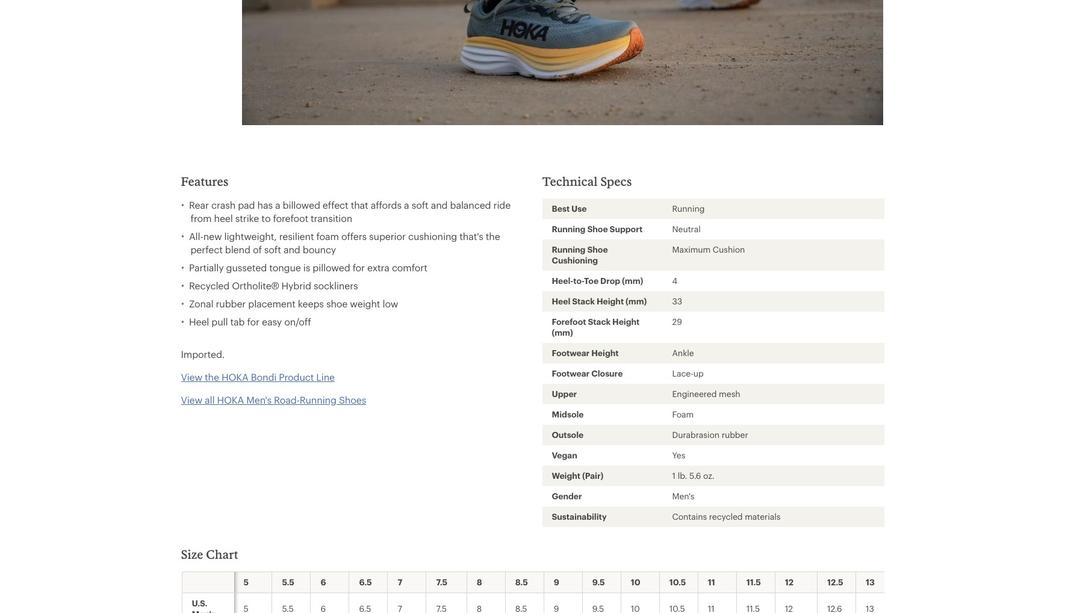 Task type: describe. For each thing, give the bounding box(es) containing it.
pull
[[212, 316, 228, 327]]

11
[[708, 577, 715, 587]]

6
[[321, 577, 326, 587]]

hoka for the
[[222, 371, 248, 383]]

33
[[672, 296, 682, 306]]

engineered mesh
[[672, 389, 740, 399]]

gender
[[552, 491, 582, 501]]

ride
[[493, 199, 511, 210]]

cushion
[[713, 244, 745, 254]]

0 vertical spatial (mm)
[[622, 276, 643, 286]]

rear crash pad has a billowed effect that affords a soft and balanced ride from heel strike to forefoot transition
[[189, 199, 511, 224]]

road-
[[274, 394, 300, 406]]

imported.
[[181, 348, 225, 360]]

blend
[[225, 244, 250, 255]]

balanced
[[450, 199, 491, 210]]

12
[[785, 577, 794, 587]]

view all hoka men's road-running shoes
[[181, 394, 366, 406]]

footwear for footwear height
[[552, 348, 590, 358]]

running shoe cushioning
[[552, 244, 608, 265]]

8.5
[[515, 577, 528, 587]]

pad
[[238, 199, 255, 210]]

affords
[[371, 199, 402, 210]]

zonal rubber placement keeps shoe weight low
[[189, 298, 398, 309]]

placement
[[248, 298, 295, 309]]

to-
[[573, 276, 584, 286]]

13
[[866, 577, 875, 587]]

u.s. men's
[[192, 598, 215, 614]]

rubber for zonal
[[216, 298, 246, 309]]

running for running shoe cushioning
[[552, 244, 585, 254]]

2 vertical spatial height
[[591, 348, 619, 358]]

pillowed
[[313, 262, 350, 273]]

shoes
[[339, 394, 366, 406]]

lb.
[[678, 471, 687, 481]]

lace-up
[[672, 368, 704, 378]]

has
[[257, 199, 273, 210]]

running for running
[[672, 203, 705, 213]]

1 vertical spatial the
[[205, 371, 219, 383]]

sustainability
[[552, 512, 607, 522]]

durabrasion
[[672, 430, 720, 440]]

on/off
[[284, 316, 311, 327]]

(mm) for forefoot stack height (mm)
[[552, 327, 573, 338]]

2 a from the left
[[404, 199, 409, 210]]

that's
[[460, 230, 483, 242]]

maximum
[[672, 244, 711, 254]]

heel for heel pull tab for easy on/off
[[189, 316, 209, 327]]

rear
[[189, 199, 209, 210]]

heel stack height (mm)
[[552, 296, 647, 306]]

shoe
[[326, 298, 348, 309]]

bouncy
[[303, 244, 336, 255]]

u.s.
[[192, 598, 207, 608]]

soft inside all-new lightweight, resilient foam offers superior cushioning that's the perfect blend of soft and bouncy
[[264, 244, 281, 255]]

height for heel stack height (mm)
[[597, 296, 624, 306]]

contains recycled materials
[[672, 512, 781, 522]]

1 a from the left
[[275, 199, 280, 210]]

hybrid
[[281, 280, 311, 291]]

mesh
[[719, 389, 740, 399]]

heel
[[214, 212, 233, 224]]

8
[[477, 577, 482, 587]]

size
[[181, 547, 203, 561]]

materials
[[745, 512, 781, 522]]

drop
[[600, 276, 620, 286]]

forefoot
[[552, 316, 586, 327]]

from
[[191, 212, 212, 224]]

durabrasion rubber
[[672, 430, 748, 440]]

men's inside size-chart element
[[192, 609, 215, 614]]

line
[[316, 371, 335, 383]]

7
[[398, 577, 402, 587]]

1 horizontal spatial for
[[353, 262, 365, 273]]

4
[[672, 276, 677, 286]]

oz.
[[703, 471, 714, 481]]

upper
[[552, 389, 577, 399]]

(mm) for heel stack height (mm)
[[626, 296, 647, 306]]

and inside rear crash pad has a billowed effect that affords a soft and balanced ride from heel strike to forefoot transition
[[431, 199, 448, 210]]

that
[[351, 199, 368, 210]]

ankle
[[672, 348, 694, 358]]

11.5
[[746, 577, 761, 587]]

view for view the hoka bondi product line
[[181, 371, 202, 383]]

view the hoka bondi product line
[[181, 371, 335, 383]]

(pair)
[[582, 471, 603, 481]]

closure
[[591, 368, 623, 378]]

recycled
[[709, 512, 743, 522]]

effect
[[323, 199, 348, 210]]

maximum cushion
[[672, 244, 745, 254]]

toe
[[584, 276, 598, 286]]

up
[[693, 368, 704, 378]]

forefoot stack height (mm)
[[552, 316, 640, 338]]

vegan
[[552, 450, 577, 460]]

size chart
[[181, 547, 238, 561]]

billowed
[[283, 199, 320, 210]]

recycled ortholite® hybrid sockliners
[[189, 280, 358, 291]]

10.5
[[669, 577, 686, 587]]

strike
[[235, 212, 259, 224]]

2 horizontal spatial men's
[[672, 491, 694, 501]]

of
[[253, 244, 262, 255]]



Task type: locate. For each thing, give the bounding box(es) containing it.
technical specs
[[542, 174, 632, 188]]

the up all in the left bottom of the page
[[205, 371, 219, 383]]

2 view from the top
[[181, 394, 202, 406]]

0 horizontal spatial heel
[[189, 316, 209, 327]]

running
[[672, 203, 705, 213], [552, 224, 585, 234], [552, 244, 585, 254], [300, 394, 336, 406]]

and inside all-new lightweight, resilient foam offers superior cushioning that's the perfect blend of soft and bouncy
[[284, 244, 300, 255]]

1 vertical spatial and
[[284, 244, 300, 255]]

men's down u.s.
[[192, 609, 215, 614]]

zonal
[[189, 298, 213, 309]]

1 view from the top
[[181, 371, 202, 383]]

features element
[[181, 198, 523, 407]]

0 vertical spatial height
[[597, 296, 624, 306]]

lightweight,
[[224, 230, 277, 242]]

1 horizontal spatial the
[[486, 230, 500, 242]]

0 vertical spatial men's
[[246, 394, 272, 406]]

features
[[181, 174, 229, 188]]

and down resilient
[[284, 244, 300, 255]]

heel down heel-
[[552, 296, 570, 306]]

shoe for cushioning
[[587, 244, 608, 254]]

1 vertical spatial shoe
[[587, 244, 608, 254]]

use
[[571, 203, 587, 213]]

partially gusseted tongue is pillowed for extra comfort
[[189, 262, 427, 273]]

1 vertical spatial height
[[612, 316, 640, 327]]

9
[[554, 577, 559, 587]]

outsole
[[552, 430, 584, 440]]

0 vertical spatial rubber
[[216, 298, 246, 309]]

soft right of
[[264, 244, 281, 255]]

soft
[[412, 199, 428, 210], [264, 244, 281, 255]]

and left "balanced" at the left top of the page
[[431, 199, 448, 210]]

height inside the forefoot stack height (mm)
[[612, 316, 640, 327]]

hoka for all
[[217, 394, 244, 406]]

1 horizontal spatial rubber
[[722, 430, 748, 440]]

0 vertical spatial the
[[486, 230, 500, 242]]

7.5
[[436, 577, 447, 587]]

superior
[[369, 230, 406, 242]]

0 horizontal spatial soft
[[264, 244, 281, 255]]

easy
[[262, 316, 282, 327]]

running for running shoe support
[[552, 224, 585, 234]]

stack for forefoot
[[588, 316, 611, 327]]

shoe inside running shoe cushioning
[[587, 244, 608, 254]]

ortholite®
[[232, 280, 279, 291]]

running inside running shoe cushioning
[[552, 244, 585, 254]]

foam
[[316, 230, 339, 242]]

heel down zonal
[[189, 316, 209, 327]]

0 vertical spatial footwear
[[552, 348, 590, 358]]

1 vertical spatial rubber
[[722, 430, 748, 440]]

heel for heel stack height (mm)
[[552, 296, 570, 306]]

1 vertical spatial hoka
[[217, 394, 244, 406]]

0 horizontal spatial for
[[247, 316, 259, 327]]

lace-
[[672, 368, 693, 378]]

height down heel stack height (mm)
[[612, 316, 640, 327]]

view the hoka bondi product line link
[[181, 361, 523, 384]]

footwear for footwear closure
[[552, 368, 590, 378]]

view down imported.
[[181, 371, 202, 383]]

gusseted
[[226, 262, 267, 273]]

1
[[672, 471, 676, 481]]

perfect
[[191, 244, 223, 255]]

men's inside features element
[[246, 394, 272, 406]]

rubber for durabrasion
[[722, 430, 748, 440]]

29
[[672, 316, 682, 327]]

midsole
[[552, 409, 584, 419]]

view all hoka men's road-running shoes link
[[181, 384, 366, 407]]

best
[[552, 203, 570, 213]]

2 vertical spatial (mm)
[[552, 327, 573, 338]]

the inside all-new lightweight, resilient foam offers superior cushioning that's the perfect blend of soft and bouncy
[[486, 230, 500, 242]]

weight
[[552, 471, 580, 481]]

for
[[353, 262, 365, 273], [247, 316, 259, 327]]

1 horizontal spatial and
[[431, 199, 448, 210]]

hoka right all in the left bottom of the page
[[217, 394, 244, 406]]

running up cushioning
[[552, 244, 585, 254]]

neutral
[[672, 224, 701, 234]]

0 vertical spatial heel
[[552, 296, 570, 306]]

soft up cushioning
[[412, 199, 428, 210]]

product
[[279, 371, 314, 383]]

shoe left support
[[587, 224, 608, 234]]

stack inside the forefoot stack height (mm)
[[588, 316, 611, 327]]

comfort
[[392, 262, 427, 273]]

best use
[[552, 203, 587, 213]]

0 vertical spatial shoe
[[587, 224, 608, 234]]

soft inside rear crash pad has a billowed effect that affords a soft and balanced ride from heel strike to forefoot transition
[[412, 199, 428, 210]]

1 vertical spatial footwear
[[552, 368, 590, 378]]

hoka
[[222, 371, 248, 383], [217, 394, 244, 406]]

2 shoe from the top
[[587, 244, 608, 254]]

running down line
[[300, 394, 336, 406]]

stack down 'to-'
[[572, 296, 595, 306]]

1 vertical spatial for
[[247, 316, 259, 327]]

height for forefoot stack height (mm)
[[612, 316, 640, 327]]

all
[[205, 394, 215, 406]]

1 footwear from the top
[[552, 348, 590, 358]]

a
[[275, 199, 280, 210], [404, 199, 409, 210]]

(mm) right drop
[[622, 276, 643, 286]]

1 horizontal spatial heel
[[552, 296, 570, 306]]

technical
[[542, 174, 598, 188]]

bondi
[[251, 371, 276, 383]]

hoka left bondi
[[222, 371, 248, 383]]

2 footwear from the top
[[552, 368, 590, 378]]

(mm) inside the forefoot stack height (mm)
[[552, 327, 573, 338]]

1 horizontal spatial a
[[404, 199, 409, 210]]

foam
[[672, 409, 694, 419]]

5
[[243, 577, 249, 587]]

0 horizontal spatial a
[[275, 199, 280, 210]]

keeps
[[298, 298, 324, 309]]

a right affords
[[404, 199, 409, 210]]

weight (pair)
[[552, 471, 603, 481]]

0 vertical spatial view
[[181, 371, 202, 383]]

sockliners
[[314, 280, 358, 291]]

(mm) down forefoot
[[552, 327, 573, 338]]

0 horizontal spatial the
[[205, 371, 219, 383]]

to
[[262, 212, 271, 224]]

0 vertical spatial and
[[431, 199, 448, 210]]

1 vertical spatial heel
[[189, 316, 209, 327]]

shoe for support
[[587, 224, 608, 234]]

heel pull tab for easy on/off
[[189, 316, 311, 327]]

view left all in the left bottom of the page
[[181, 394, 202, 406]]

transition
[[311, 212, 352, 224]]

running shoe support
[[552, 224, 642, 234]]

1 horizontal spatial soft
[[412, 199, 428, 210]]

height down drop
[[597, 296, 624, 306]]

1 vertical spatial soft
[[264, 244, 281, 255]]

0 vertical spatial for
[[353, 262, 365, 273]]

chart
[[206, 547, 238, 561]]

stack for heel
[[572, 296, 595, 306]]

location image of color goblin blue/mountain spring image
[[241, 0, 884, 125]]

0 vertical spatial stack
[[572, 296, 595, 306]]

1 vertical spatial stack
[[588, 316, 611, 327]]

offers
[[341, 230, 367, 242]]

weight
[[350, 298, 380, 309]]

stack down heel stack height (mm)
[[588, 316, 611, 327]]

cushioning
[[408, 230, 457, 242]]

footwear up footwear closure
[[552, 348, 590, 358]]

a right has
[[275, 199, 280, 210]]

yes
[[672, 450, 685, 460]]

heel inside features element
[[189, 316, 209, 327]]

shoe
[[587, 224, 608, 234], [587, 244, 608, 254]]

all-
[[189, 230, 203, 242]]

0 horizontal spatial men's
[[192, 609, 215, 614]]

9.5
[[592, 577, 605, 587]]

is
[[303, 262, 310, 273]]

running inside features element
[[300, 394, 336, 406]]

all-new lightweight, resilient foam offers superior cushioning that's the perfect blend of soft and bouncy
[[189, 230, 500, 255]]

for left extra
[[353, 262, 365, 273]]

height up closure
[[591, 348, 619, 358]]

2 vertical spatial men's
[[192, 609, 215, 614]]

1 horizontal spatial men's
[[246, 394, 272, 406]]

1 vertical spatial view
[[181, 394, 202, 406]]

shoe down "running shoe support"
[[587, 244, 608, 254]]

footwear up upper
[[552, 368, 590, 378]]

running down best use
[[552, 224, 585, 234]]

rubber inside features element
[[216, 298, 246, 309]]

the right that's
[[486, 230, 500, 242]]

5.6
[[689, 471, 701, 481]]

1 lb. 5.6 oz.
[[672, 471, 714, 481]]

view for view all hoka men's road-running shoes
[[181, 394, 202, 406]]

new
[[203, 230, 222, 242]]

heel-
[[552, 276, 573, 286]]

size-chart element
[[181, 572, 1065, 614]]

0 vertical spatial soft
[[412, 199, 428, 210]]

rubber
[[216, 298, 246, 309], [722, 430, 748, 440]]

1 shoe from the top
[[587, 224, 608, 234]]

crash
[[211, 199, 236, 210]]

0 horizontal spatial rubber
[[216, 298, 246, 309]]

forefoot
[[273, 212, 308, 224]]

for right tab
[[247, 316, 259, 327]]

0 vertical spatial hoka
[[222, 371, 248, 383]]

0 horizontal spatial and
[[284, 244, 300, 255]]

rubber right durabrasion
[[722, 430, 748, 440]]

men's down view the hoka bondi product line
[[246, 394, 272, 406]]

recycled
[[189, 280, 229, 291]]

cushioning
[[552, 255, 598, 265]]

men's down 'lb.'
[[672, 491, 694, 501]]

running up neutral
[[672, 203, 705, 213]]

1 vertical spatial men's
[[672, 491, 694, 501]]

rubber up tab
[[216, 298, 246, 309]]

(mm) left "33"
[[626, 296, 647, 306]]

1 vertical spatial (mm)
[[626, 296, 647, 306]]



Task type: vqa. For each thing, say whether or not it's contained in the screenshot.
second a
yes



